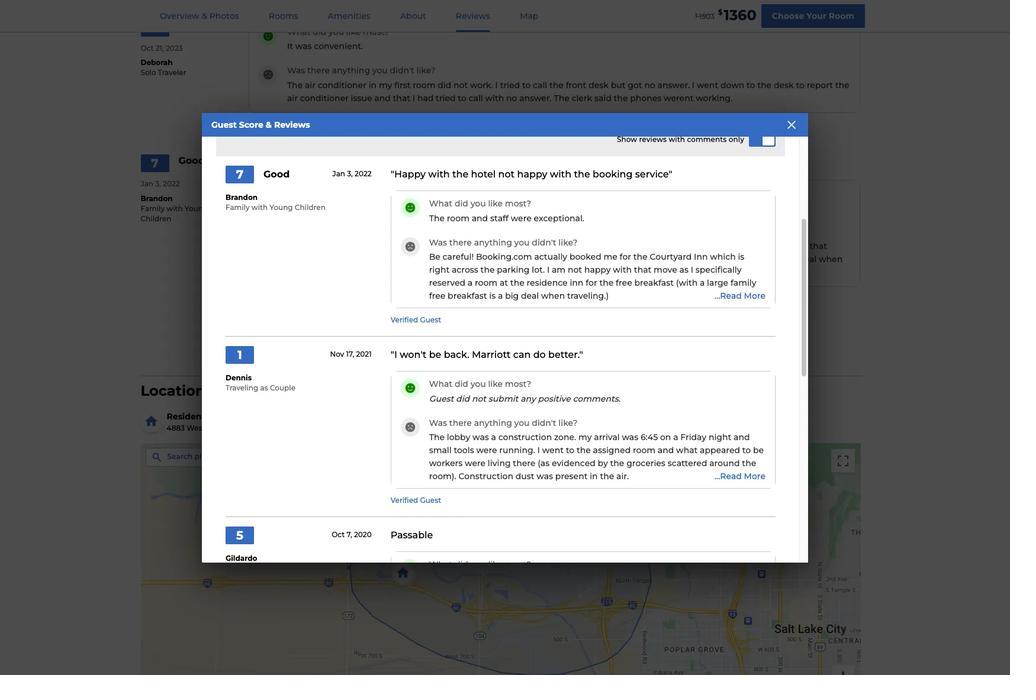 Task type: describe. For each thing, give the bounding box(es) containing it.
to right had
[[458, 93, 467, 104]]

around
[[710, 459, 740, 469]]

0 horizontal spatial call
[[469, 93, 483, 104]]

6:45
[[641, 433, 658, 443]]

1 horizontal spatial brandon family with young children
[[226, 193, 326, 212]]

0 vertical spatial marriott
[[472, 349, 511, 361]]

phones
[[630, 93, 662, 104]]

overview & photos button
[[146, 1, 253, 32]]

what inside passable what did you like most?
[[429, 560, 453, 570]]

report
[[807, 80, 833, 90]]

night
[[709, 433, 732, 443]]

submit
[[489, 394, 518, 404]]

in inside the lobby was a construction zone. my arrival was 6:45 on a friday night and small tools were running. i went to the assigned room and what appeared to be workers were living there (as evidenced by the groceries scattered around the room). construction dust was present in the air.
[[590, 472, 598, 482]]

21,
[[156, 44, 164, 52]]

0 horizontal spatial service"
[[493, 158, 531, 169]]

running.
[[499, 446, 535, 456]]

with inside was there anything you didn't like? the air conditioner in my first room did not work. i tried to call the front desk but got no answer. i went down to the desk to report the air conditioner issue and that i had tried to call with no answer. the clerk said the phones werent working.
[[485, 93, 504, 104]]

and inside was there anything you didn't like? the air conditioner in my first room did not work. i tried to call the front desk but got no answer. i went down to the desk to report the air conditioner issue and that i had tried to call with no answer. the clerk said the phones werent working.
[[375, 93, 391, 104]]

traveling
[[226, 384, 258, 392]]

construction
[[498, 433, 552, 443]]

choose your room
[[772, 10, 855, 21]]

...read more button for 1
[[709, 471, 766, 482]]

went inside was there anything you didn't like? the air conditioner in my first room did not work. i tried to call the front desk but got no answer. i went down to the desk to report the air conditioner issue and that i had tried to call with no answer. the clerk said the phones werent working.
[[697, 80, 719, 90]]

show for show reviews with comments only
[[617, 135, 637, 144]]

to up evidenced
[[566, 446, 575, 456]]

present
[[555, 472, 588, 482]]

1 horizontal spatial good
[[264, 169, 290, 180]]

0 horizontal spatial $
[[695, 13, 698, 19]]

0 horizontal spatial brandon
[[141, 194, 173, 203]]

i inside the lobby was a construction zone. my arrival was 6:45 on a friday night and small tools were running. i went to the assigned room and what appeared to be workers were living there (as evidenced by the groceries scattered around the room). construction dust was present in the air.
[[538, 446, 540, 456]]

0 vertical spatial conditioner
[[318, 80, 367, 90]]

booking.com inside be careful! booking.com actually booked me for the courtyard inn which is right across the parking lot. i am not happy with that move as i specifically reserved a room at the residence inn for the free breakfast (with a large family free breakfast is a big deal when traveling.)
[[476, 252, 532, 263]]

actually inside be careful! booking.com actually booked me for the courtyard inn which is right across the parking lot. i am not happy with that move as i specifically reserved a room at the residence inn for the free breakfast (with a large family free breakfast is a big deal when traveling.)
[[534, 252, 567, 263]]

anything down what did you like most? the room and staff were exceptional.
[[474, 237, 512, 248]]

0 horizontal spatial 7
[[151, 156, 159, 171]]

with inside was there anything you didn't like? be careful! booking.com actually booked me for the courtyard inn which is right across the parking lot. i am not happy with that move as i specifically reserved a room at the residence inn for the free breakfast (with a large family free breakfast is a big deal when traveling.)
[[789, 241, 808, 252]]

solo
[[141, 68, 156, 77]]

0 horizontal spatial air
[[287, 93, 298, 104]]

room inside what did you like most? the room and staff were exceptional.
[[447, 213, 470, 224]]

west
[[187, 424, 205, 433]]

1 horizontal spatial booking
[[593, 169, 633, 180]]

exceptional. inside what did you like most? the room and staff were exceptional.
[[534, 213, 585, 224]]

0 horizontal spatial "happy
[[249, 158, 284, 169]]

2021
[[356, 350, 372, 359]]

dust
[[516, 472, 535, 482]]

Search places or add an address checkbox
[[145, 448, 315, 472]]

1 vertical spatial tried
[[436, 93, 456, 104]]

reserved inside was there anything you didn't like? be careful! booking.com actually booked me for the courtyard inn which is right across the parking lot. i am not happy with that move as i specifically reserved a room at the residence inn for the free breakfast (with a large family free breakfast is a big deal when traveling.)
[[377, 254, 414, 265]]

were inside what did you like most? the room and staff were exceptional.
[[511, 213, 532, 224]]

at inside was there anything you didn't like? be careful! booking.com actually booked me for the courtyard inn which is right across the parking lot. i am not happy with that move as i specifically reserved a room at the residence inn for the free breakfast (with a large family free breakfast is a big deal when traveling.)
[[448, 254, 456, 265]]

0 vertical spatial verified guest
[[249, 120, 299, 129]]

clerk
[[572, 93, 592, 104]]

room inside was there anything you didn't like? the air conditioner in my first room did not work. i tried to call the front desk but got no answer. i went down to the desk to report the air conditioner issue and that i had tried to call with no answer. the clerk said the phones werent working.
[[413, 80, 436, 90]]

"happy with the hotel not happy with the booking service" up what did you like most? the room and staff were exceptional.
[[391, 169, 673, 180]]

you inside what did you like most? the room and staff were exceptional.
[[471, 199, 486, 209]]

lot. inside was there anything you didn't like? be careful! booking.com actually booked me for the courtyard inn which is right across the parking lot. i am not happy with that move as i specifically reserved a room at the residence inn for the free breakfast (with a large family free breakfast is a big deal when traveling.)
[[708, 241, 721, 252]]

most? inside passable what did you like most?
[[505, 560, 531, 570]]

lobby
[[447, 433, 470, 443]]

map region
[[74, 388, 1010, 676]]

there inside was there anything you didn't like? the air conditioner in my first room did not work. i tried to call the front desk but got no answer. i went down to the desk to report the air conditioner issue and that i had tried to call with no answer. the clerk said the phones werent working.
[[307, 65, 330, 76]]

was down (as
[[537, 472, 553, 482]]

happy inside be careful! booking.com actually booked me for the courtyard inn which is right across the parking lot. i am not happy with that move as i specifically reserved a room at the residence inn for the free breakfast (with a large family free breakfast is a big deal when traveling.)
[[585, 265, 611, 276]]

courtyard inside was there anything you didn't like? be careful! booking.com actually booked me for the courtyard inn which is right across the parking lot. i am not happy with that move as i specifically reserved a room at the residence inn for the free breakfast (with a large family free breakfast is a big deal when traveling.)
[[508, 241, 550, 252]]

across inside was there anything you didn't like? be careful! booking.com actually booked me for the courtyard inn which is right across the parking lot. i am not happy with that move as i specifically reserved a room at the residence inn for the free breakfast (with a large family free breakfast is a big deal when traveling.)
[[628, 241, 654, 252]]

"i
[[391, 349, 397, 361]]

courtyard inside be careful! booking.com actually booked me for the courtyard inn which is right across the parking lot. i am not happy with that move as i specifically reserved a room at the residence inn for the free breakfast (with a large family free breakfast is a big deal when traveling.)
[[650, 252, 692, 263]]

small
[[429, 446, 452, 456]]

assigned
[[593, 446, 631, 456]]

oct 21, 2023
[[141, 44, 183, 52]]

and inside what did you like most? the room and staff were exceptional.
[[472, 213, 488, 224]]

reviews inside reviews button
[[456, 11, 490, 21]]

like? inside was there anything you didn't like? be careful! booking.com actually booked me for the courtyard inn which is right across the parking lot. i am not happy with that move as i specifically reserved a room at the residence inn for the free breakfast (with a large family free breakfast is a big deal when traveling.)
[[417, 226, 436, 237]]

booked inside was there anything you didn't like? be careful! booking.com actually booked me for the courtyard inn which is right across the parking lot. i am not happy with that move as i specifically reserved a room at the residence inn for the free breakfast (with a large family free breakfast is a big deal when traveling.)
[[428, 241, 460, 252]]

0 horizontal spatial hotel
[[329, 158, 354, 169]]

working.
[[696, 93, 733, 104]]

inn inside residence inn by marriott salt lake city airport 4883 west douglas corrigan way, salt lake city, ut
[[214, 411, 228, 422]]

the room and staff were exceptional.
[[287, 202, 443, 213]]

0 horizontal spatial reviews
[[274, 119, 310, 130]]

large inside was there anything you didn't like? be careful! booking.com actually booked me for the courtyard inn which is right across the parking lot. i am not happy with that move as i specifically reserved a room at the residence inn for the free breakfast (with a large family free breakfast is a big deal when traveling.)
[[655, 254, 677, 265]]

0 vertical spatial jan 3, 2022
[[333, 170, 372, 179]]

what did you like most? it was convenient.
[[287, 26, 389, 52]]

parking inside be careful! booking.com actually booked me for the courtyard inn which is right across the parking lot. i am not happy with that move as i specifically reserved a room at the residence inn for the free breakfast (with a large family free breakfast is a big deal when traveling.)
[[497, 265, 530, 276]]

tab list containing overview & photos
[[145, 0, 553, 32]]

the lobby was a construction zone. my arrival was 6:45 on a friday night and small tools were running. i went to the assigned room and what appeared to be workers were living there (as evidenced by the groceries scattered around the room). construction dust was present in the air.
[[429, 433, 764, 482]]

as inside be careful! booking.com actually booked me for the courtyard inn which is right across the parking lot. i am not happy with that move as i specifically reserved a room at the residence inn for the free breakfast (with a large family free breakfast is a big deal when traveling.)
[[680, 265, 689, 276]]

most? for convenient.
[[363, 26, 389, 37]]

1 vertical spatial lake
[[307, 424, 324, 433]]

passable
[[391, 530, 433, 541]]

appeared
[[700, 446, 740, 456]]

photos
[[210, 11, 239, 21]]

by inside residence inn by marriott salt lake city airport 4883 west douglas corrigan way, salt lake city, ut
[[231, 411, 241, 422]]

your
[[807, 10, 827, 21]]

0 vertical spatial verified
[[249, 120, 276, 129]]

front
[[566, 80, 587, 90]]

evidenced
[[552, 459, 596, 469]]

booking.com inside was there anything you didn't like? be careful! booking.com actually booked me for the courtyard inn which is right across the parking lot. i am not happy with that move as i specifically reserved a room at the residence inn for the free breakfast (with a large family free breakfast is a big deal when traveling.)
[[334, 241, 390, 252]]

friday
[[681, 433, 707, 443]]

was there anything you didn't like? be careful! booking.com actually booked me for the courtyard inn which is right across the parking lot. i am not happy with that move as i specifically reserved a room at the residence inn for the free breakfast (with a large family free breakfast is a big deal when traveling.)
[[287, 226, 843, 278]]

airport
[[343, 411, 374, 422]]

1 horizontal spatial family
[[226, 203, 250, 212]]

better."
[[548, 349, 583, 361]]

didn't inside was there anything you didn't like? be careful! booking.com actually booked me for the courtyard inn which is right across the parking lot. i am not happy with that move as i specifically reserved a room at the residence inn for the free breakfast (with a large family free breakfast is a big deal when traveling.)
[[390, 226, 414, 237]]

zone.
[[554, 433, 576, 443]]

what
[[676, 446, 698, 456]]

more for 1
[[744, 471, 766, 482]]

couple
[[270, 384, 296, 392]]

...read for 7
[[715, 291, 742, 302]]

room).
[[429, 472, 457, 482]]

most? for and
[[505, 199, 531, 209]]

workers
[[429, 459, 463, 469]]

0 vertical spatial lake
[[300, 411, 321, 422]]

show reviews with comments only
[[617, 135, 744, 144]]

room inside be careful! booking.com actually booked me for the courtyard inn which is right across the parking lot. i am not happy with that move as i specifically reserved a room at the residence inn for the free breakfast (with a large family free breakfast is a big deal when traveling.)
[[475, 278, 498, 289]]

1
[[238, 348, 242, 362]]

was up tools on the left bottom of page
[[473, 433, 489, 443]]

move inside be careful! booking.com actually booked me for the courtyard inn which is right across the parking lot. i am not happy with that move as i specifically reserved a room at the residence inn for the free breakfast (with a large family free breakfast is a big deal when traveling.)
[[654, 265, 677, 276]]

show all reviews button
[[452, 338, 549, 362]]

overview
[[160, 11, 199, 21]]

be inside be careful! booking.com actually booked me for the courtyard inn which is right across the parking lot. i am not happy with that move as i specifically reserved a room at the residence inn for the free breakfast (with a large family free breakfast is a big deal when traveling.)
[[429, 252, 441, 263]]

room inside the lobby was a construction zone. my arrival was 6:45 on a friday night and small tools were running. i went to the assigned room and what appeared to be workers were living there (as evidenced by the groceries scattered around the room). construction dust was present in the air.
[[633, 446, 656, 456]]

...read more for 1
[[715, 471, 766, 482]]

3
[[151, 21, 158, 35]]

0 vertical spatial 2022
[[355, 170, 372, 179]]

0 horizontal spatial family
[[141, 204, 165, 213]]

(with inside be careful! booking.com actually booked me for the courtyard inn which is right across the parking lot. i am not happy with that move as i specifically reserved a room at the residence inn for the free breakfast (with a large family free breakfast is a big deal when traveling.)
[[676, 278, 698, 289]]

as inside was there anything you didn't like? be careful! booking.com actually booked me for the courtyard inn which is right across the parking lot. i am not happy with that move as i specifically reserved a room at the residence inn for the free breakfast (with a large family free breakfast is a big deal when traveling.)
[[313, 254, 322, 265]]

convenient.
[[314, 41, 363, 52]]

you inside was there anything you didn't like? be careful! booking.com actually booked me for the courtyard inn which is right across the parking lot. i am not happy with that move as i specifically reserved a room at the residence inn for the free breakfast (with a large family free breakfast is a big deal when traveling.)
[[372, 226, 388, 237]]

marriott inside residence inn by marriott salt lake city airport 4883 west douglas corrigan way, salt lake city, ut
[[244, 411, 279, 422]]

dennis
[[226, 374, 252, 383]]

1 vertical spatial &
[[266, 119, 272, 130]]

an
[[246, 453, 256, 462]]

1 horizontal spatial service"
[[635, 169, 673, 180]]

be inside the lobby was a construction zone. my arrival was 6:45 on a friday night and small tools were running. i went to the assigned room and what appeared to be workers were living there (as evidenced by the groceries scattered around the room). construction dust was present in the air.
[[753, 446, 764, 456]]

1 horizontal spatial 7
[[236, 168, 244, 182]]

rooms
[[269, 11, 298, 21]]

air.
[[617, 472, 629, 482]]

lot. inside be careful! booking.com actually booked me for the courtyard inn which is right across the parking lot. i am not happy with that move as i specifically reserved a room at the residence inn for the free breakfast (with a large family free breakfast is a big deal when traveling.)
[[532, 265, 545, 276]]

there up lobby
[[449, 418, 472, 429]]

1 horizontal spatial young
[[270, 203, 293, 212]]

ut
[[343, 424, 353, 433]]

my inside was there anything you didn't like? the air conditioner in my first room did not work. i tried to call the front desk but got no answer. i went down to the desk to report the air conditioner issue and that i had tried to call with no answer. the clerk said the phones werent working.
[[379, 80, 392, 90]]

0 vertical spatial no
[[645, 80, 656, 90]]

1 horizontal spatial children
[[295, 203, 326, 212]]

like for not
[[488, 379, 503, 390]]

1 horizontal spatial "happy
[[391, 169, 426, 180]]

happy inside was there anything you didn't like? be careful! booking.com actually booked me for the courtyard inn which is right across the parking lot. i am not happy with that move as i specifically reserved a room at the residence inn for the free breakfast (with a large family free breakfast is a big deal when traveling.)
[[760, 241, 787, 252]]

at inside be careful! booking.com actually booked me for the courtyard inn which is right across the parking lot. i am not happy with that move as i specifically reserved a room at the residence inn for the free breakfast (with a large family free breakfast is a big deal when traveling.)
[[500, 278, 508, 289]]

like for convenient.
[[346, 26, 361, 37]]

living
[[488, 459, 511, 469]]

arrival
[[594, 433, 620, 443]]

add
[[230, 453, 244, 462]]

map
[[520, 11, 539, 21]]

reviews
[[639, 135, 667, 144]]

0 vertical spatial air
[[305, 80, 316, 90]]

1 vertical spatial conditioner
[[300, 93, 349, 104]]

there inside was there anything you didn't like? be careful! booking.com actually booked me for the courtyard inn which is right across the parking lot. i am not happy with that move as i specifically reserved a room at the residence inn for the free breakfast (with a large family free breakfast is a big deal when traveling.)
[[307, 226, 330, 237]]

am inside be careful! booking.com actually booked me for the courtyard inn which is right across the parking lot. i am not happy with that move as i specifically reserved a room at the residence inn for the free breakfast (with a large family free breakfast is a big deal when traveling.)
[[552, 265, 566, 276]]

1 vertical spatial jan
[[141, 180, 153, 188]]

1 horizontal spatial 3,
[[347, 170, 353, 179]]

to right work.
[[522, 80, 531, 90]]

was left 6:45
[[622, 433, 639, 443]]

0 vertical spatial call
[[533, 80, 547, 90]]

0 vertical spatial answer.
[[658, 80, 690, 90]]

anything down submit
[[474, 418, 512, 429]]

went inside the lobby was a construction zone. my arrival was 6:45 on a friday night and small tools were running. i went to the assigned room and what appeared to be workers were living there (as evidenced by the groceries scattered around the room). construction dust was present in the air.
[[542, 446, 564, 456]]

about button
[[386, 1, 441, 32]]

0 vertical spatial tried
[[500, 80, 520, 90]]

0 horizontal spatial booking
[[451, 158, 491, 169]]

1 horizontal spatial hotel
[[471, 169, 496, 180]]

"i won't be back. marriott can do better."
[[391, 349, 583, 361]]

but
[[611, 80, 626, 90]]

7,
[[347, 531, 352, 540]]

room inside was there anything you didn't like? be careful! booking.com actually booked me for the courtyard inn which is right across the parking lot. i am not happy with that move as i specifically reserved a room at the residence inn for the free breakfast (with a large family free breakfast is a big deal when traveling.)
[[423, 254, 446, 265]]

can
[[513, 349, 531, 361]]

score
[[239, 119, 263, 130]]

traveler
[[158, 68, 186, 77]]

0 horizontal spatial good
[[179, 155, 205, 167]]

1 horizontal spatial brandon
[[226, 193, 258, 202]]

was there anything you didn't like? for 1
[[429, 418, 578, 429]]

in inside was there anything you didn't like? the air conditioner in my first room did not work. i tried to call the front desk but got no answer. i went down to the desk to report the air conditioner issue and that i had tried to call with no answer. the clerk said the phones werent working.
[[369, 80, 377, 90]]

2 desk from the left
[[774, 80, 794, 90]]

guest down room). on the left bottom
[[420, 497, 441, 505]]

it
[[287, 41, 293, 52]]

or
[[220, 453, 228, 462]]

1 vertical spatial jan 3, 2022
[[141, 180, 180, 188]]

what did you like most? the room and staff were exceptional.
[[429, 199, 585, 224]]

nov
[[330, 350, 344, 359]]

passable what did you like most?
[[391, 530, 531, 570]]

0 horizontal spatial young
[[185, 204, 208, 213]]

verified guest for 7
[[391, 316, 441, 325]]

1360
[[724, 6, 757, 23]]

places
[[195, 453, 218, 462]]

was inside was there anything you didn't like? the air conditioner in my first room did not work. i tried to call the front desk but got no answer. i went down to the desk to report the air conditioner issue and that i had tried to call with no answer. the clerk said the phones werent working.
[[287, 65, 305, 76]]

reserved inside be careful! booking.com actually booked me for the courtyard inn which is right across the parking lot. i am not happy with that move as i specifically reserved a room at the residence inn for the free breakfast (with a large family free breakfast is a big deal when traveling.)
[[429, 278, 466, 289]]

right inside be careful! booking.com actually booked me for the courtyard inn which is right across the parking lot. i am not happy with that move as i specifically reserved a room at the residence inn for the free breakfast (with a large family free breakfast is a big deal when traveling.)
[[429, 265, 450, 276]]

careful! inside was there anything you didn't like? be careful! booking.com actually booked me for the courtyard inn which is right across the parking lot. i am not happy with that move as i specifically reserved a room at the residence inn for the free breakfast (with a large family free breakfast is a big deal when traveling.)
[[301, 241, 332, 252]]

residence inside was there anything you didn't like? be careful! booking.com actually booked me for the courtyard inn which is right across the parking lot. i am not happy with that move as i specifically reserved a room at the residence inn for the free breakfast (with a large family free breakfast is a big deal when traveling.)
[[475, 254, 516, 265]]

you inside what did you like most? it was convenient.
[[329, 26, 344, 37]]

which inside be careful! booking.com actually booked me for the courtyard inn which is right across the parking lot. i am not happy with that move as i specifically reserved a room at the residence inn for the free breakfast (with a large family free breakfast is a big deal when traveling.)
[[710, 252, 736, 263]]

work.
[[470, 80, 493, 90]]

0 horizontal spatial be
[[429, 349, 441, 361]]

0 vertical spatial jan
[[333, 170, 345, 179]]

0 horizontal spatial brandon family with young children
[[141, 194, 208, 223]]

0 horizontal spatial children
[[141, 214, 171, 223]]

1 vertical spatial no
[[506, 93, 517, 104]]



Task type: locate. For each thing, give the bounding box(es) containing it.
inn inside was there anything you didn't like? be careful! booking.com actually booked me for the courtyard inn which is right across the parking lot. i am not happy with that move as i specifically reserved a room at the residence inn for the free breakfast (with a large family free breakfast is a big deal when traveling.)
[[518, 254, 532, 265]]

1 more from the top
[[744, 291, 766, 302]]

across inside be careful! booking.com actually booked me for the courtyard inn which is right across the parking lot. i am not happy with that move as i specifically reserved a room at the residence inn for the free breakfast (with a large family free breakfast is a big deal when traveling.)
[[452, 265, 478, 276]]

didn't down the room and staff were exceptional.
[[390, 226, 414, 237]]

to left the report
[[796, 80, 805, 90]]

guest left the score
[[211, 119, 237, 130]]

1 horizontal spatial move
[[654, 265, 677, 276]]

1 horizontal spatial air
[[305, 80, 316, 90]]

when
[[819, 254, 843, 265], [541, 291, 565, 302]]

werent
[[664, 93, 694, 104]]

2 vertical spatial as
[[260, 384, 268, 392]]

oct 7, 2020
[[332, 531, 372, 540]]

in up issue
[[369, 80, 377, 90]]

1 vertical spatial my
[[579, 433, 592, 443]]

reviews left map
[[456, 11, 490, 21]]

reviews inside show all reviews button
[[503, 344, 539, 355]]

1 horizontal spatial staff
[[490, 213, 509, 224]]

residence down what did you like most? the room and staff were exceptional.
[[475, 254, 516, 265]]

1 ...read from the top
[[715, 291, 742, 302]]

1 vertical spatial me
[[604, 252, 618, 263]]

1 ...read more button from the top
[[709, 291, 766, 302]]

desk up said
[[589, 80, 609, 90]]

deborah
[[141, 58, 173, 67]]

1 vertical spatial verified guest
[[391, 316, 441, 325]]

1 horizontal spatial as
[[313, 254, 322, 265]]

amenities
[[328, 11, 371, 21]]

my right zone.
[[579, 433, 592, 443]]

issue
[[351, 93, 372, 104]]

be inside was there anything you didn't like? be careful! booking.com actually booked me for the courtyard inn which is right across the parking lot. i am not happy with that move as i specifically reserved a room at the residence inn for the free breakfast (with a large family free breakfast is a big deal when traveling.)
[[287, 241, 299, 252]]

as inside dennis traveling as couple
[[260, 384, 268, 392]]

move inside was there anything you didn't like? be careful! booking.com actually booked me for the courtyard inn which is right across the parking lot. i am not happy with that move as i specifically reserved a room at the residence inn for the free breakfast (with a large family free breakfast is a big deal when traveling.)
[[287, 254, 311, 265]]

$ left 1503
[[695, 13, 698, 19]]

children
[[295, 203, 326, 212], [141, 214, 171, 223]]

there up dust
[[513, 459, 536, 469]]

way,
[[272, 424, 289, 433]]

that inside was there anything you didn't like? the air conditioner in my first room did not work. i tried to call the front desk but got no answer. i went down to the desk to report the air conditioner issue and that i had tried to call with no answer. the clerk said the phones werent working.
[[393, 93, 410, 104]]

you
[[329, 26, 344, 37], [372, 65, 388, 76], [471, 199, 486, 209], [372, 226, 388, 237], [514, 237, 530, 248], [471, 379, 486, 390], [514, 418, 530, 429], [471, 560, 486, 570]]

marriott
[[472, 349, 511, 361], [244, 411, 279, 422]]

not inside was there anything you didn't like? be careful! booking.com actually booked me for the courtyard inn which is right across the parking lot. i am not happy with that move as i specifically reserved a room at the residence inn for the free breakfast (with a large family free breakfast is a big deal when traveling.)
[[744, 241, 758, 252]]

you inside passable what did you like most?
[[471, 560, 486, 570]]

was inside what did you like most? it was convenient.
[[295, 41, 312, 52]]

to right down
[[747, 80, 755, 90]]

...read more for 7
[[715, 291, 766, 302]]

what for guest
[[429, 379, 453, 390]]

amenities button
[[314, 1, 385, 32]]

0 vertical spatial booked
[[428, 241, 460, 252]]

to right appeared
[[743, 446, 751, 456]]

residence down was there anything you didn't like? be careful! booking.com actually booked me for the courtyard inn which is right across the parking lot. i am not happy with that move as i specifically reserved a room at the residence inn for the free breakfast (with a large family free breakfast is a big deal when traveling.) at the top
[[527, 278, 568, 289]]

was there anything you didn't like? the air conditioner in my first room did not work. i tried to call the front desk but got no answer. i went down to the desk to report the air conditioner issue and that i had tried to call with no answer. the clerk said the phones werent working.
[[287, 65, 850, 104]]

was there anything you didn't like? for 7
[[429, 237, 578, 248]]

oct left 21,
[[141, 44, 154, 52]]

desk left the report
[[774, 80, 794, 90]]

"happy up the room and staff were exceptional.
[[391, 169, 426, 180]]

residence inn by marriott salt lake city airport 4883 west douglas corrigan way, salt lake city, ut
[[167, 411, 374, 433]]

in
[[369, 80, 377, 90], [590, 472, 598, 482]]

1503
[[699, 12, 715, 21]]

salt right way,
[[291, 424, 305, 433]]

were
[[369, 202, 390, 213], [511, 213, 532, 224], [476, 446, 497, 456], [465, 459, 486, 469]]

1 horizontal spatial jan 3, 2022
[[333, 170, 372, 179]]

deal inside be careful! booking.com actually booked me for the courtyard inn which is right across the parking lot. i am not happy with that move as i specifically reserved a room at the residence inn for the free breakfast (with a large family free breakfast is a big deal when traveling.)
[[521, 291, 539, 302]]

1 desk from the left
[[589, 80, 609, 90]]

address
[[258, 453, 287, 462]]

0 horizontal spatial courtyard
[[508, 241, 550, 252]]

my left first
[[379, 80, 392, 90]]

guest score & reviews
[[211, 119, 310, 130]]

"happy with the hotel not happy with the booking service" up the room and staff were exceptional.
[[249, 158, 531, 169]]

conditioner up issue
[[318, 80, 367, 90]]

2 ...read from the top
[[715, 471, 742, 482]]

1 vertical spatial more
[[744, 471, 766, 482]]

be left back.
[[429, 349, 441, 361]]

was right it
[[295, 41, 312, 52]]

my inside the lobby was a construction zone. my arrival was 6:45 on a friday night and small tools were running. i went to the assigned room and what appeared to be workers were living there (as evidenced by the groceries scattered around the room). construction dust was present in the air.
[[579, 433, 592, 443]]

room
[[413, 80, 436, 90], [305, 202, 328, 213], [447, 213, 470, 224], [423, 254, 446, 265], [475, 278, 498, 289], [633, 446, 656, 456]]

construction
[[459, 472, 514, 482]]

1 vertical spatial be
[[753, 446, 764, 456]]

$ right 1503
[[718, 8, 723, 17]]

1 vertical spatial reviews
[[274, 119, 310, 130]]

careful! inside be careful! booking.com actually booked me for the courtyard inn which is right across the parking lot. i am not happy with that move as i specifically reserved a room at the residence inn for the free breakfast (with a large family free breakfast is a big deal when traveling.)
[[443, 252, 474, 263]]

be
[[287, 241, 299, 252], [429, 252, 441, 263]]

deborah solo traveler
[[141, 58, 186, 77]]

in right present
[[590, 472, 598, 482]]

be
[[429, 349, 441, 361], [753, 446, 764, 456]]

anything inside was there anything you didn't like? be careful! booking.com actually booked me for the courtyard inn which is right across the parking lot. i am not happy with that move as i specifically reserved a room at the residence inn for the free breakfast (with a large family free breakfast is a big deal when traveling.)
[[332, 226, 370, 237]]

right inside was there anything you didn't like? be careful! booking.com actually booked me for the courtyard inn which is right across the parking lot. i am not happy with that move as i specifically reserved a room at the residence inn for the free breakfast (with a large family free breakfast is a big deal when traveling.)
[[605, 241, 625, 252]]

call down work.
[[469, 93, 483, 104]]

did inside passable what did you like most?
[[455, 560, 468, 570]]

most? for not
[[505, 379, 531, 390]]

1 vertical spatial at
[[500, 278, 508, 289]]

specifically inside be careful! booking.com actually booked me for the courtyard inn which is right across the parking lot. i am not happy with that move as i specifically reserved a room at the residence inn for the free breakfast (with a large family free breakfast is a big deal when traveling.)
[[696, 265, 742, 276]]

$ 1503 $ 1360
[[695, 6, 757, 23]]

not inside be careful! booking.com actually booked me for the courtyard inn which is right across the parking lot. i am not happy with that move as i specifically reserved a room at the residence inn for the free breakfast (with a large family free breakfast is a big deal when traveling.)
[[568, 265, 582, 276]]

anything down the room and staff were exceptional.
[[332, 226, 370, 237]]

& left photos
[[202, 11, 207, 21]]

1 vertical spatial salt
[[291, 424, 305, 433]]

oct for 3
[[141, 44, 154, 52]]

more for 7
[[744, 291, 766, 302]]

2 vertical spatial verified
[[391, 497, 418, 505]]

booking.com down the room and staff were exceptional.
[[334, 241, 390, 252]]

...read for 1
[[715, 471, 742, 482]]

reviews right all
[[503, 344, 539, 355]]

1 vertical spatial oct
[[332, 531, 345, 540]]

1 vertical spatial children
[[141, 214, 171, 223]]

with
[[485, 93, 504, 104], [669, 135, 685, 144], [286, 158, 308, 169], [408, 158, 430, 169], [428, 169, 450, 180], [550, 169, 572, 180], [252, 203, 268, 212], [167, 204, 183, 213], [789, 241, 808, 252], [613, 265, 632, 276]]

conditioner
[[318, 80, 367, 90], [300, 93, 349, 104]]

inn down was there anything you didn't like? be careful! booking.com actually booked me for the courtyard inn which is right across the parking lot. i am not happy with that move as i specifically reserved a room at the residence inn for the free breakfast (with a large family free breakfast is a big deal when traveling.) at the top
[[570, 278, 584, 289]]

groceries
[[627, 459, 666, 469]]

"happy
[[249, 158, 284, 169], [391, 169, 426, 180]]

inn inside was there anything you didn't like? be careful! booking.com actually booked me for the courtyard inn which is right across the parking lot. i am not happy with that move as i specifically reserved a room at the residence inn for the free breakfast (with a large family free breakfast is a big deal when traveling.)
[[552, 241, 566, 252]]

didn't up the construction on the bottom of the page
[[532, 418, 557, 429]]

free
[[564, 254, 580, 265], [707, 254, 723, 265], [616, 278, 632, 289], [429, 291, 446, 302]]

by down assigned in the right of the page
[[598, 459, 608, 469]]

like inside what did you like most? guest did not submit any positive comments.
[[488, 379, 503, 390]]

0 vertical spatial be
[[429, 349, 441, 361]]

courtyard
[[508, 241, 550, 252], [650, 252, 692, 263]]

0 horizontal spatial staff
[[348, 202, 367, 213]]

inn inside be careful! booking.com actually booked me for the courtyard inn which is right across the parking lot. i am not happy with that move as i specifically reserved a room at the residence inn for the free breakfast (with a large family free breakfast is a big deal when traveling.)
[[570, 278, 584, 289]]

what inside what did you like most? it was convenient.
[[287, 26, 311, 37]]

tried
[[500, 80, 520, 90], [436, 93, 456, 104]]

booking.com down what did you like most? the room and staff were exceptional.
[[476, 252, 532, 263]]

jan
[[333, 170, 345, 179], [141, 180, 153, 188]]

guest right the score
[[278, 120, 299, 129]]

2020
[[354, 531, 372, 540]]

by up douglas
[[231, 411, 241, 422]]

was there anything you didn't like? down what did you like most? the room and staff were exceptional.
[[429, 237, 578, 248]]

there down what did you like most? the room and staff were exceptional.
[[449, 237, 472, 248]]

me inside be careful! booking.com actually booked me for the courtyard inn which is right across the parking lot. i am not happy with that move as i specifically reserved a room at the residence inn for the free breakfast (with a large family free breakfast is a big deal when traveling.)
[[604, 252, 618, 263]]

lake left city,
[[307, 424, 324, 433]]

1 vertical spatial was there anything you didn't like?
[[429, 418, 578, 429]]

(with inside was there anything you didn't like? be careful! booking.com actually booked me for the courtyard inn which is right across the parking lot. i am not happy with that move as i specifically reserved a room at the residence inn for the free breakfast (with a large family free breakfast is a big deal when traveling.)
[[624, 254, 646, 265]]

oct for 5
[[332, 531, 345, 540]]

like inside what did you like most? the room and staff were exceptional.
[[488, 199, 503, 209]]

douglas
[[207, 424, 237, 433]]

oct left 7, on the left of the page
[[332, 531, 345, 540]]

tried right had
[[436, 93, 456, 104]]

1 horizontal spatial courtyard
[[650, 252, 692, 263]]

hotel up what did you like most? the room and staff were exceptional.
[[471, 169, 496, 180]]

did inside what did you like most? it was convenient.
[[313, 26, 326, 37]]

marriott left can
[[472, 349, 511, 361]]

1 vertical spatial deal
[[521, 291, 539, 302]]

inn inside be careful! booking.com actually booked me for the courtyard inn which is right across the parking lot. i am not happy with that move as i specifically reserved a room at the residence inn for the free breakfast (with a large family free breakfast is a big deal when traveling.)
[[694, 252, 708, 263]]

like? inside was there anything you didn't like? the air conditioner in my first room did not work. i tried to call the front desk but got no answer. i went down to the desk to report the air conditioner issue and that i had tried to call with no answer. the clerk said the phones werent working.
[[417, 65, 436, 76]]

1 horizontal spatial large
[[707, 278, 729, 289]]

air
[[305, 80, 316, 90], [287, 93, 298, 104]]

be right appeared
[[753, 446, 764, 456]]

2 vertical spatial reviews
[[503, 344, 539, 355]]

and
[[375, 93, 391, 104], [330, 202, 346, 213], [472, 213, 488, 224], [734, 433, 750, 443], [658, 446, 674, 456]]

1 vertical spatial right
[[429, 265, 450, 276]]

booking
[[451, 158, 491, 169], [593, 169, 633, 180]]

salt
[[281, 411, 298, 422], [291, 424, 305, 433]]

conditioner left issue
[[300, 93, 349, 104]]

no
[[645, 80, 656, 90], [506, 93, 517, 104]]

that inside be careful! booking.com actually booked me for the courtyard inn which is right across the parking lot. i am not happy with that move as i specifically reserved a room at the residence inn for the free breakfast (with a large family free breakfast is a big deal when traveling.)
[[634, 265, 652, 276]]

the inside the lobby was a construction zone. my arrival was 6:45 on a friday night and small tools were running. i went to the assigned room and what appeared to be workers were living there (as evidenced by the groceries scattered around the room). construction dust was present in the air.
[[429, 433, 445, 443]]

1 horizontal spatial family
[[731, 278, 757, 289]]

on
[[660, 433, 671, 443]]

tab list
[[145, 0, 553, 32]]

2 vertical spatial inn
[[214, 411, 228, 422]]

didn't down what did you like most? the room and staff were exceptional.
[[532, 237, 557, 248]]

0 vertical spatial that
[[393, 93, 410, 104]]

got
[[628, 80, 642, 90]]

0 vertical spatial specifically
[[329, 254, 375, 265]]

2 horizontal spatial reviews
[[503, 344, 539, 355]]

1 vertical spatial ...read more button
[[709, 471, 766, 482]]

1 vertical spatial family
[[731, 278, 757, 289]]

any
[[521, 394, 536, 404]]

& right the score
[[266, 119, 272, 130]]

not
[[454, 80, 468, 90], [356, 158, 373, 169], [498, 169, 515, 180], [744, 241, 758, 252], [568, 265, 582, 276], [472, 394, 486, 404]]

verified for 7
[[391, 316, 418, 325]]

1 vertical spatial good
[[264, 169, 290, 180]]

oct
[[141, 44, 154, 52], [332, 531, 345, 540]]

1 vertical spatial 3,
[[155, 180, 161, 188]]

which inside was there anything you didn't like? be careful! booking.com actually booked me for the courtyard inn which is right across the parking lot. i am not happy with that move as i specifically reserved a room at the residence inn for the free breakfast (with a large family free breakfast is a big deal when traveling.)
[[568, 241, 594, 252]]

what for the
[[429, 199, 453, 209]]

1 horizontal spatial me
[[604, 252, 618, 263]]

guest up won't
[[420, 316, 441, 325]]

1 horizontal spatial residence
[[527, 278, 568, 289]]

lake left city
[[300, 411, 321, 422]]

was there anything you didn't like? down submit
[[429, 418, 578, 429]]

5
[[236, 529, 243, 543]]

1 vertical spatial 2022
[[163, 180, 180, 188]]

there down convenient.
[[307, 65, 330, 76]]

0 vertical spatial me
[[462, 241, 476, 252]]

2 more from the top
[[744, 471, 766, 482]]

2 ...read more from the top
[[715, 471, 766, 482]]

service" down reviews
[[635, 169, 673, 180]]

1 horizontal spatial right
[[605, 241, 625, 252]]

when inside was there anything you didn't like? be careful! booking.com actually booked me for the courtyard inn which is right across the parking lot. i am not happy with that move as i specifically reserved a room at the residence inn for the free breakfast (with a large family free breakfast is a big deal when traveling.)
[[819, 254, 843, 265]]

0 horizontal spatial inn
[[518, 254, 532, 265]]

won't
[[400, 349, 427, 361]]

had
[[417, 93, 434, 104]]

&
[[202, 11, 207, 21], [266, 119, 272, 130]]

0 vertical spatial salt
[[281, 411, 298, 422]]

guest up lobby
[[429, 394, 454, 404]]

went up (as
[[542, 446, 564, 456]]

0 horizontal spatial as
[[260, 384, 268, 392]]

did inside was there anything you didn't like? the air conditioner in my first room did not work. i tried to call the front desk but got no answer. i went down to the desk to report the air conditioner issue and that i had tried to call with no answer. the clerk said the phones werent working.
[[438, 80, 451, 90]]

anything down convenient.
[[332, 65, 370, 76]]

deal inside was there anything you didn't like? be careful! booking.com actually booked me for the courtyard inn which is right across the parking lot. i am not happy with that move as i specifically reserved a room at the residence inn for the free breakfast (with a large family free breakfast is a big deal when traveling.)
[[799, 254, 817, 265]]

0 vertical spatial family
[[679, 254, 705, 265]]

0 horizontal spatial specifically
[[329, 254, 375, 265]]

location
[[141, 383, 205, 400]]

1 horizontal spatial when
[[819, 254, 843, 265]]

1 vertical spatial move
[[654, 265, 677, 276]]

family
[[679, 254, 705, 265], [731, 278, 757, 289]]

0 horizontal spatial large
[[655, 254, 677, 265]]

show for show all reviews
[[463, 344, 487, 355]]

you inside was there anything you didn't like? the air conditioner in my first room did not work. i tried to call the front desk but got no answer. i went down to the desk to report the air conditioner issue and that i had tried to call with no answer. the clerk said the phones werent working.
[[372, 65, 388, 76]]

only
[[729, 135, 744, 144]]

be careful! booking.com actually booked me for the courtyard inn which is right across the parking lot. i am not happy with that move as i specifically reserved a room at the residence inn for the free breakfast (with a large family free breakfast is a big deal when traveling.)
[[429, 252, 757, 302]]

air up guest score & reviews
[[287, 93, 298, 104]]

0 horizontal spatial tried
[[436, 93, 456, 104]]

1 vertical spatial verified
[[391, 316, 418, 325]]

big inside was there anything you didn't like? be careful! booking.com actually booked me for the courtyard inn which is right across the parking lot. i am not happy with that move as i specifically reserved a room at the residence inn for the free breakfast (with a large family free breakfast is a big deal when traveling.)
[[783, 254, 797, 265]]

didn't
[[390, 65, 414, 76], [390, 226, 414, 237], [532, 237, 557, 248], [532, 418, 557, 429]]

show all reviews
[[463, 344, 539, 355]]

there down the room and staff were exceptional.
[[307, 226, 330, 237]]

gildardo
[[226, 554, 257, 563]]

that inside was there anything you didn't like? be careful! booking.com actually booked me for the courtyard inn which is right across the parking lot. i am not happy with that move as i specifically reserved a room at the residence inn for the free breakfast (with a large family free breakfast is a big deal when traveling.)
[[810, 241, 827, 252]]

1 horizontal spatial 2022
[[355, 170, 372, 179]]

1 vertical spatial call
[[469, 93, 483, 104]]

reviews button
[[442, 1, 505, 32]]

most? inside what did you like most? the room and staff were exceptional.
[[505, 199, 531, 209]]

0 horizontal spatial answer.
[[520, 93, 552, 104]]

positive
[[538, 394, 571, 404]]

dennis traveling as couple
[[226, 374, 296, 392]]

about
[[400, 11, 426, 21]]

actually inside was there anything you didn't like? be careful! booking.com actually booked me for the courtyard inn which is right across the parking lot. i am not happy with that move as i specifically reserved a room at the residence inn for the free breakfast (with a large family free breakfast is a big deal when traveling.)
[[392, 241, 425, 252]]

guest
[[211, 119, 237, 130], [278, 120, 299, 129], [420, 316, 441, 325], [429, 394, 454, 404], [420, 497, 441, 505]]

answer. left clerk
[[520, 93, 552, 104]]

0 vertical spatial inn
[[518, 254, 532, 265]]

0 horizontal spatial marriott
[[244, 411, 279, 422]]

3,
[[347, 170, 353, 179], [155, 180, 161, 188]]

most? inside what did you like most? guest did not submit any positive comments.
[[505, 379, 531, 390]]

marriott up corrigan
[[244, 411, 279, 422]]

specifically inside was there anything you didn't like? be careful! booking.com actually booked me for the courtyard inn which is right across the parking lot. i am not happy with that move as i specifically reserved a room at the residence inn for the free breakfast (with a large family free breakfast is a big deal when traveling.)
[[329, 254, 375, 265]]

hotel up the room and staff were exceptional.
[[329, 158, 354, 169]]

Search places or add an address checkbox
[[145, 448, 310, 467]]

the inside what did you like most? the room and staff were exceptional.
[[429, 213, 445, 224]]

1 horizontal spatial call
[[533, 80, 547, 90]]

like inside what did you like most? it was convenient.
[[346, 26, 361, 37]]

0 horizontal spatial show
[[463, 344, 487, 355]]

nov 17, 2021
[[330, 350, 372, 359]]

1 vertical spatial inn
[[694, 252, 708, 263]]

am
[[728, 241, 741, 252], [552, 265, 566, 276]]

scattered
[[668, 459, 707, 469]]

traveling.) inside was there anything you didn't like? be careful! booking.com actually booked me for the courtyard inn which is right across the parking lot. i am not happy with that move as i specifically reserved a room at the residence inn for the free breakfast (with a large family free breakfast is a big deal when traveling.)
[[287, 267, 329, 278]]

1 was there anything you didn't like? from the top
[[429, 237, 578, 248]]

you inside what did you like most? guest did not submit any positive comments.
[[471, 379, 486, 390]]

0 vertical spatial am
[[728, 241, 741, 252]]

by inside the lobby was a construction zone. my arrival was 6:45 on a friday night and small tools were running. i went to the assigned room and what appeared to be workers were living there (as evidenced by the groceries scattered around the room). construction dust was present in the air.
[[598, 459, 608, 469]]

service" up what did you like most? the room and staff were exceptional.
[[493, 158, 531, 169]]

booked inside be careful! booking.com actually booked me for the courtyard inn which is right across the parking lot. i am not happy with that move as i specifically reserved a room at the residence inn for the free breakfast (with a large family free breakfast is a big deal when traveling.)
[[570, 252, 602, 263]]

there inside the lobby was a construction zone. my arrival was 6:45 on a friday night and small tools were running. i went to the assigned room and what appeared to be workers were living there (as evidenced by the groceries scattered around the room). construction dust was present in the air.
[[513, 459, 536, 469]]

not inside was there anything you didn't like? the air conditioner in my first room did not work. i tried to call the front desk but got no answer. i went down to the desk to report the air conditioner issue and that i had tried to call with no answer. the clerk said the phones werent working.
[[454, 80, 468, 90]]

0 vertical spatial oct
[[141, 44, 154, 52]]

service"
[[493, 158, 531, 169], [635, 169, 673, 180]]

across
[[628, 241, 654, 252], [452, 265, 478, 276]]

first
[[395, 80, 411, 90]]

corrigan
[[239, 424, 270, 433]]

"happy down guest score & reviews
[[249, 158, 284, 169]]

family inside was there anything you didn't like? be careful! booking.com actually booked me for the courtyard inn which is right across the parking lot. i am not happy with that move as i specifically reserved a room at the residence inn for the free breakfast (with a large family free breakfast is a big deal when traveling.)
[[679, 254, 705, 265]]

the
[[550, 80, 564, 90], [758, 80, 772, 90], [836, 80, 850, 90], [614, 93, 628, 104], [310, 158, 327, 169], [432, 158, 448, 169], [452, 169, 469, 180], [574, 169, 590, 180], [492, 241, 506, 252], [656, 241, 671, 252], [634, 252, 648, 263], [459, 254, 473, 265], [548, 254, 562, 265], [481, 265, 495, 276], [510, 278, 525, 289], [600, 278, 614, 289], [577, 446, 591, 456], [610, 459, 624, 469], [742, 459, 756, 469], [600, 472, 614, 482]]

...read more button for 7
[[709, 291, 766, 302]]

what inside what did you like most? guest did not submit any positive comments.
[[429, 379, 453, 390]]

didn't up first
[[390, 65, 414, 76]]

1 horizontal spatial parking
[[673, 241, 705, 252]]

2 ...read more button from the top
[[709, 471, 766, 482]]

show left all
[[463, 344, 487, 355]]

1 vertical spatial in
[[590, 472, 598, 482]]

residence inside be careful! booking.com actually booked me for the courtyard inn which is right across the parking lot. i am not happy with that move as i specifically reserved a room at the residence inn for the free breakfast (with a large family free breakfast is a big deal when traveling.)
[[527, 278, 568, 289]]

0 horizontal spatial 3,
[[155, 180, 161, 188]]

0 horizontal spatial &
[[202, 11, 207, 21]]

reviews right the score
[[274, 119, 310, 130]]

verified for 1
[[391, 497, 418, 505]]

inn down what did you like most? the room and staff were exceptional.
[[518, 254, 532, 265]]

1 vertical spatial specifically
[[696, 265, 742, 276]]

answer. up werent
[[658, 80, 690, 90]]

tried right work.
[[500, 80, 520, 90]]

0 vertical spatial was there anything you didn't like?
[[429, 237, 578, 248]]

me
[[462, 241, 476, 252], [604, 252, 618, 263]]

did inside what did you like most? the room and staff were exceptional.
[[455, 199, 468, 209]]

2 was there anything you didn't like? from the top
[[429, 418, 578, 429]]

0 vertical spatial big
[[783, 254, 797, 265]]

my
[[379, 80, 392, 90], [579, 433, 592, 443]]

which
[[568, 241, 594, 252], [710, 252, 736, 263]]

actually
[[392, 241, 425, 252], [534, 252, 567, 263]]

show left reviews
[[617, 135, 637, 144]]

2 horizontal spatial as
[[680, 265, 689, 276]]

2 vertical spatial that
[[634, 265, 652, 276]]

$
[[718, 8, 723, 17], [695, 13, 698, 19]]

1 horizontal spatial $
[[718, 8, 723, 17]]

0 vertical spatial deal
[[799, 254, 817, 265]]

was inside was there anything you didn't like? be careful! booking.com actually booked me for the courtyard inn which is right across the parking lot. i am not happy with that move as i specifically reserved a room at the residence inn for the free breakfast (with a large family free breakfast is a big deal when traveling.)
[[287, 226, 305, 237]]

1 ...read more from the top
[[715, 291, 766, 302]]

0 horizontal spatial (with
[[624, 254, 646, 265]]

guest inside what did you like most? guest did not submit any positive comments.
[[429, 394, 454, 404]]

like for and
[[488, 199, 503, 209]]

1 horizontal spatial at
[[500, 278, 508, 289]]

0 vertical spatial lot.
[[708, 241, 721, 252]]

overview & photos
[[160, 11, 239, 21]]

"happy with the hotel not happy with the booking service"
[[249, 158, 531, 169], [391, 169, 673, 180]]

not inside what did you like most? guest did not submit any positive comments.
[[472, 394, 486, 404]]

when inside be careful! booking.com actually booked me for the courtyard inn which is right across the parking lot. i am not happy with that move as i specifically reserved a room at the residence inn for the free breakfast (with a large family free breakfast is a big deal when traveling.)
[[541, 291, 565, 302]]

call left front
[[533, 80, 547, 90]]

0 vertical spatial in
[[369, 80, 377, 90]]

1 horizontal spatial tried
[[500, 80, 520, 90]]

went up working.
[[697, 80, 719, 90]]

0 horizontal spatial went
[[542, 446, 564, 456]]

am inside was there anything you didn't like? be careful! booking.com actually booked me for the courtyard inn which is right across the parking lot. i am not happy with that move as i specifically reserved a room at the residence inn for the free breakfast (with a large family free breakfast is a big deal when traveling.)
[[728, 241, 741, 252]]

0 horizontal spatial exceptional.
[[392, 202, 443, 213]]

verified guest for 1
[[391, 497, 441, 505]]

1 vertical spatial booking.com
[[476, 252, 532, 263]]

0 vertical spatial large
[[655, 254, 677, 265]]

map button
[[506, 1, 553, 32]]

what for it
[[287, 26, 311, 37]]

1 horizontal spatial lot.
[[708, 241, 721, 252]]

big inside be careful! booking.com actually booked me for the courtyard inn which is right across the parking lot. i am not happy with that move as i specifically reserved a room at the residence inn for the free breakfast (with a large family free breakfast is a big deal when traveling.)
[[505, 291, 519, 302]]

like inside passable what did you like most?
[[488, 560, 503, 570]]

me inside was there anything you didn't like? be careful! booking.com actually booked me for the courtyard inn which is right across the parking lot. i am not happy with that move as i specifically reserved a room at the residence inn for the free breakfast (with a large family free breakfast is a big deal when traveling.)
[[462, 241, 476, 252]]

most? inside what did you like most? it was convenient.
[[363, 26, 389, 37]]

what did you like most? guest did not submit any positive comments.
[[429, 379, 621, 404]]

large
[[655, 254, 677, 265], [707, 278, 729, 289]]

air down convenient.
[[305, 80, 316, 90]]

1 vertical spatial residence
[[527, 278, 568, 289]]

room
[[829, 10, 855, 21]]

1 horizontal spatial careful!
[[443, 252, 474, 263]]

salt up way,
[[281, 411, 298, 422]]

1 vertical spatial ...read
[[715, 471, 742, 482]]



Task type: vqa. For each thing, say whether or not it's contained in the screenshot.
most? within the What did you like most? Guest did not submit any positive comments.
yes



